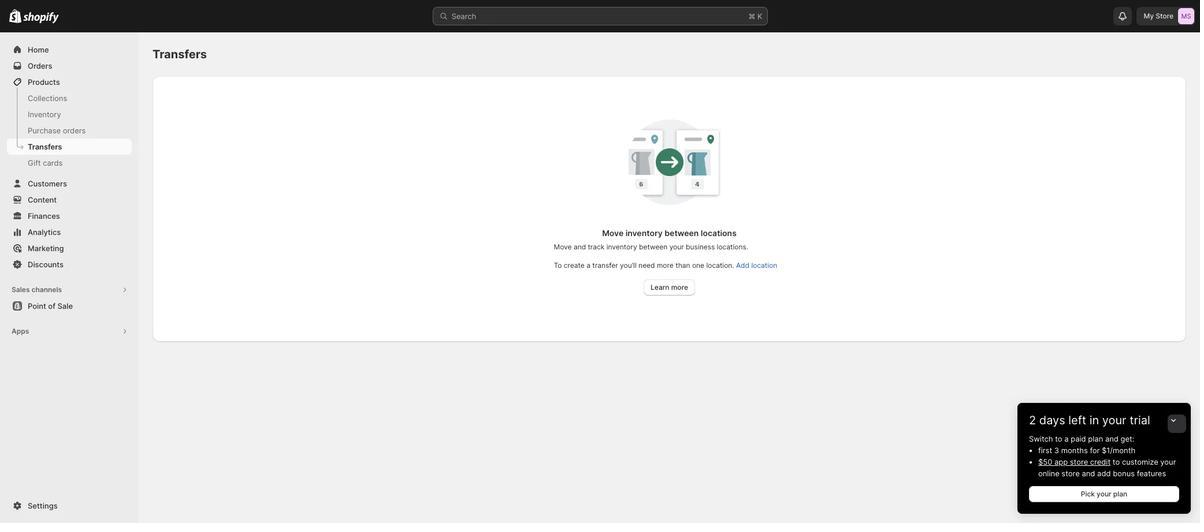 Task type: describe. For each thing, give the bounding box(es) containing it.
sales channels
[[12, 286, 62, 294]]

pick your plan
[[1081, 490, 1128, 499]]

gift cards
[[28, 158, 63, 168]]

my store
[[1144, 12, 1174, 20]]

products
[[28, 77, 60, 87]]

add location link
[[736, 261, 777, 270]]

shopify image
[[9, 9, 22, 23]]

customize
[[1122, 458, 1159, 467]]

0 vertical spatial plan
[[1088, 435, 1103, 444]]

you'll
[[620, 261, 637, 270]]

inventory
[[28, 110, 61, 119]]

$50
[[1039, 458, 1053, 467]]

point of sale button
[[0, 298, 139, 314]]

first 3 months for $1/month
[[1039, 446, 1136, 455]]

to customize your online store and add bonus features
[[1039, 458, 1176, 479]]

1 vertical spatial transfers
[[28, 142, 62, 151]]

settings
[[28, 502, 58, 511]]

to create a transfer you'll need more than one location. add location
[[554, 261, 777, 270]]

0 vertical spatial to
[[1055, 435, 1063, 444]]

content link
[[7, 192, 132, 208]]

switch to a paid plan and get:
[[1029, 435, 1135, 444]]

$50 app store credit
[[1039, 458, 1111, 467]]

inventory link
[[7, 106, 132, 123]]

your inside to customize your online store and add bonus features
[[1161, 458, 1176, 467]]

move inventory between locations
[[602, 228, 737, 238]]

point
[[28, 302, 46, 311]]

credit
[[1090, 458, 1111, 467]]

marketing
[[28, 244, 64, 253]]

one
[[692, 261, 705, 270]]

online
[[1039, 469, 1060, 479]]

and for to
[[1082, 469, 1095, 479]]

and for switch
[[1106, 435, 1119, 444]]

location.
[[706, 261, 734, 270]]

collections
[[28, 94, 67, 103]]

home link
[[7, 42, 132, 58]]

search
[[452, 12, 476, 21]]

days
[[1040, 414, 1066, 428]]

shopify image
[[23, 12, 59, 24]]

move for move inventory between locations
[[602, 228, 624, 238]]

orders link
[[7, 58, 132, 74]]

to inside to customize your online store and add bonus features
[[1113, 458, 1120, 467]]

discounts
[[28, 260, 64, 269]]

point of sale
[[28, 302, 73, 311]]

1 vertical spatial plan
[[1114, 490, 1128, 499]]

finances
[[28, 212, 60, 221]]

sales channels button
[[7, 282, 132, 298]]

learn more
[[651, 283, 688, 292]]

create
[[564, 261, 585, 270]]

paid
[[1071, 435, 1086, 444]]

your right pick
[[1097, 490, 1112, 499]]

store
[[1156, 12, 1174, 20]]

2 days left in your trial button
[[1018, 403, 1191, 428]]

pick your plan link
[[1029, 487, 1180, 503]]

for
[[1090, 446, 1100, 455]]

discounts link
[[7, 257, 132, 273]]

move and track inventory between your business locations.
[[554, 243, 748, 251]]

$1/month
[[1102, 446, 1136, 455]]

my
[[1144, 12, 1154, 20]]

apps button
[[7, 324, 132, 340]]

transfer
[[593, 261, 618, 270]]

learn
[[651, 283, 670, 292]]

pick
[[1081, 490, 1095, 499]]

customers
[[28, 179, 67, 188]]

2 days left in your trial element
[[1018, 433, 1191, 514]]

analytics link
[[7, 224, 132, 240]]

content
[[28, 195, 57, 205]]

a for paid
[[1065, 435, 1069, 444]]

switch
[[1029, 435, 1053, 444]]

app
[[1055, 458, 1068, 467]]

need
[[639, 261, 655, 270]]

2
[[1029, 414, 1036, 428]]

point of sale link
[[7, 298, 132, 314]]

purchase orders
[[28, 126, 86, 135]]



Task type: locate. For each thing, give the bounding box(es) containing it.
inventory up you'll
[[607, 243, 637, 251]]

0 vertical spatial between
[[665, 228, 699, 238]]

a
[[587, 261, 591, 270], [1065, 435, 1069, 444]]

between up business
[[665, 228, 699, 238]]

inventory up move and track inventory between your business locations.
[[626, 228, 663, 238]]

learn more link
[[644, 280, 695, 296]]

to
[[554, 261, 562, 270]]

store down months
[[1070, 458, 1088, 467]]

locations.
[[717, 243, 748, 251]]

2 vertical spatial and
[[1082, 469, 1095, 479]]

a for transfer
[[587, 261, 591, 270]]

0 horizontal spatial to
[[1055, 435, 1063, 444]]

1 horizontal spatial transfers
[[153, 47, 207, 61]]

0 horizontal spatial and
[[574, 243, 586, 251]]

sales
[[12, 286, 30, 294]]

1 vertical spatial move
[[554, 243, 572, 251]]

first
[[1039, 446, 1053, 455]]

marketing link
[[7, 240, 132, 257]]

1 vertical spatial between
[[639, 243, 668, 251]]

sale
[[57, 302, 73, 311]]

⌘
[[749, 12, 756, 21]]

my store image
[[1178, 8, 1195, 24]]

0 vertical spatial and
[[574, 243, 586, 251]]

1 horizontal spatial to
[[1113, 458, 1120, 467]]

settings link
[[7, 498, 132, 514]]

orders
[[28, 61, 52, 71]]

and
[[574, 243, 586, 251], [1106, 435, 1119, 444], [1082, 469, 1095, 479]]

and up the $1/month
[[1106, 435, 1119, 444]]

cards
[[43, 158, 63, 168]]

gift cards link
[[7, 155, 132, 171]]

and left add
[[1082, 469, 1095, 479]]

of
[[48, 302, 55, 311]]

move
[[602, 228, 624, 238], [554, 243, 572, 251]]

more right learn
[[671, 283, 688, 292]]

left
[[1069, 414, 1087, 428]]

finances link
[[7, 208, 132, 224]]

0 vertical spatial more
[[657, 261, 674, 270]]

1 horizontal spatial and
[[1082, 469, 1095, 479]]

transfers
[[153, 47, 207, 61], [28, 142, 62, 151]]

collections link
[[7, 90, 132, 106]]

transfers link
[[7, 139, 132, 155]]

channels
[[31, 286, 62, 294]]

1 vertical spatial store
[[1062, 469, 1080, 479]]

your down the move inventory between locations
[[670, 243, 684, 251]]

$50 app store credit link
[[1039, 458, 1111, 467]]

business
[[686, 243, 715, 251]]

1 vertical spatial more
[[671, 283, 688, 292]]

add
[[1098, 469, 1111, 479]]

in
[[1090, 414, 1099, 428]]

trial
[[1130, 414, 1150, 428]]

plan down the bonus
[[1114, 490, 1128, 499]]

1 horizontal spatial plan
[[1114, 490, 1128, 499]]

orders
[[63, 126, 86, 135]]

a left paid
[[1065, 435, 1069, 444]]

0 horizontal spatial move
[[554, 243, 572, 251]]

customers link
[[7, 176, 132, 192]]

1 vertical spatial a
[[1065, 435, 1069, 444]]

0 horizontal spatial a
[[587, 261, 591, 270]]

move up track
[[602, 228, 624, 238]]

0 horizontal spatial plan
[[1088, 435, 1103, 444]]

and left track
[[574, 243, 586, 251]]

analytics
[[28, 228, 61, 237]]

to down the $1/month
[[1113, 458, 1120, 467]]

to
[[1055, 435, 1063, 444], [1113, 458, 1120, 467]]

add
[[736, 261, 750, 270]]

to up 3
[[1055, 435, 1063, 444]]

location
[[752, 261, 777, 270]]

0 vertical spatial move
[[602, 228, 624, 238]]

track
[[588, 243, 605, 251]]

bonus
[[1113, 469, 1135, 479]]

move up to
[[554, 243, 572, 251]]

more inside "learn more" link
[[671, 283, 688, 292]]

store
[[1070, 458, 1088, 467], [1062, 469, 1080, 479]]

your
[[670, 243, 684, 251], [1103, 414, 1127, 428], [1161, 458, 1176, 467], [1097, 490, 1112, 499]]

1 horizontal spatial move
[[602, 228, 624, 238]]

1 vertical spatial inventory
[[607, 243, 637, 251]]

between up need
[[639, 243, 668, 251]]

your up features
[[1161, 458, 1176, 467]]

a right create
[[587, 261, 591, 270]]

products link
[[7, 74, 132, 90]]

plan
[[1088, 435, 1103, 444], [1114, 490, 1128, 499]]

inventory
[[626, 228, 663, 238], [607, 243, 637, 251]]

purchase
[[28, 126, 61, 135]]

home
[[28, 45, 49, 54]]

0 vertical spatial transfers
[[153, 47, 207, 61]]

your inside dropdown button
[[1103, 414, 1127, 428]]

2 days left in your trial
[[1029, 414, 1150, 428]]

months
[[1062, 446, 1088, 455]]

your right in
[[1103, 414, 1127, 428]]

move for move and track inventory between your business locations.
[[554, 243, 572, 251]]

3
[[1055, 446, 1059, 455]]

2 horizontal spatial and
[[1106, 435, 1119, 444]]

0 vertical spatial store
[[1070, 458, 1088, 467]]

purchase orders link
[[7, 123, 132, 139]]

and inside to customize your online store and add bonus features
[[1082, 469, 1095, 479]]

than
[[676, 261, 690, 270]]

1 vertical spatial and
[[1106, 435, 1119, 444]]

⌘ k
[[749, 12, 763, 21]]

0 horizontal spatial transfers
[[28, 142, 62, 151]]

between
[[665, 228, 699, 238], [639, 243, 668, 251]]

plan up for
[[1088, 435, 1103, 444]]

1 horizontal spatial a
[[1065, 435, 1069, 444]]

gift
[[28, 158, 41, 168]]

locations
[[701, 228, 737, 238]]

store inside to customize your online store and add bonus features
[[1062, 469, 1080, 479]]

get:
[[1121, 435, 1135, 444]]

0 vertical spatial inventory
[[626, 228, 663, 238]]

more
[[657, 261, 674, 270], [671, 283, 688, 292]]

apps
[[12, 327, 29, 336]]

features
[[1137, 469, 1166, 479]]

store down $50 app store credit
[[1062, 469, 1080, 479]]

1 vertical spatial to
[[1113, 458, 1120, 467]]

more left than
[[657, 261, 674, 270]]

0 vertical spatial a
[[587, 261, 591, 270]]



